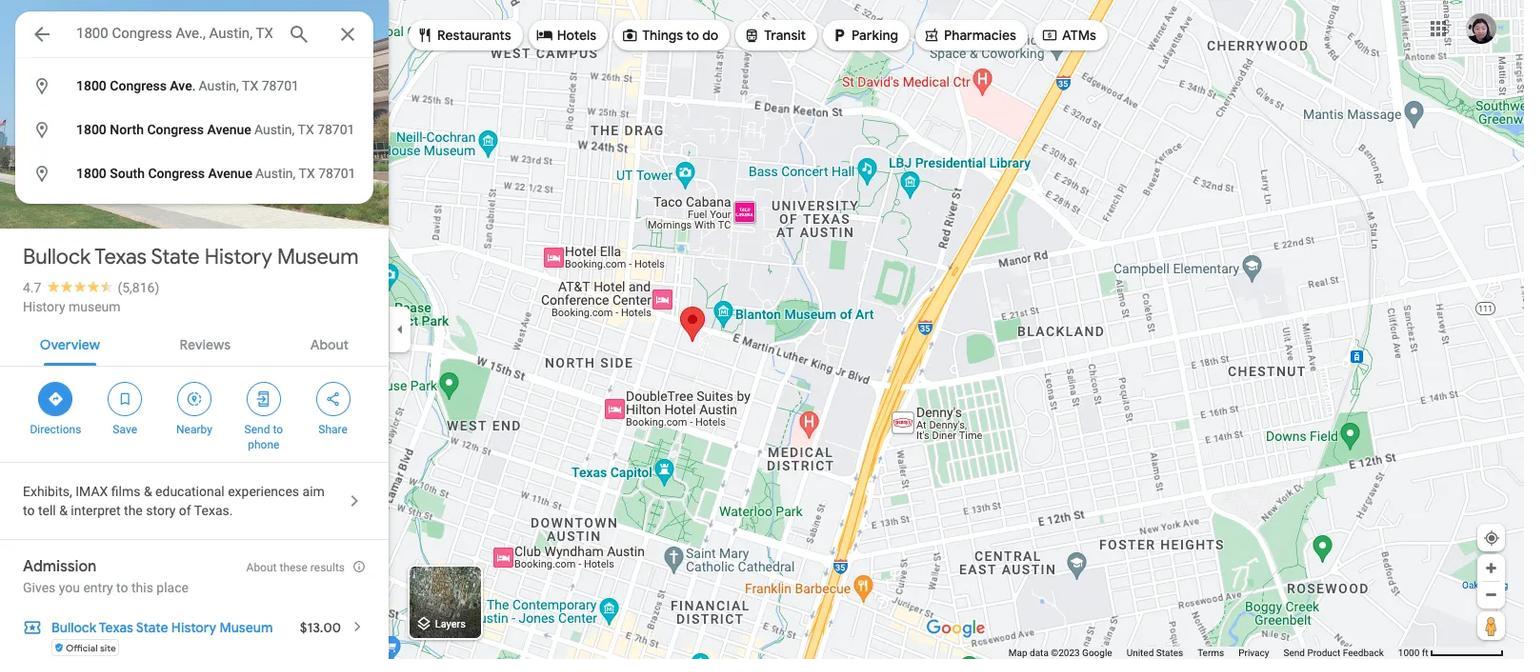 Task type: locate. For each thing, give the bounding box(es) containing it.
(5,816)
[[118, 280, 159, 295]]

None field
[[76, 22, 272, 45]]

congress down ave
[[147, 122, 204, 137]]

1  from the top
[[32, 74, 52, 98]]


[[831, 24, 848, 45]]

none search field inside google maps element
[[15, 11, 373, 204]]

tab list containing overview
[[0, 320, 389, 366]]

1800
[[76, 78, 107, 93], [76, 122, 107, 137], [76, 166, 107, 181]]

& right tell
[[59, 503, 67, 518]]

educational
[[155, 484, 225, 499]]

, for 1800 north congress avenue
[[292, 122, 295, 137]]

of
[[179, 503, 191, 518]]

2 vertical spatial 78701
[[318, 166, 356, 181]]

tx for 1800 south congress avenue
[[299, 166, 315, 181]]

product
[[1307, 648, 1341, 658]]

bullock texas state history museum up (5,816)
[[23, 244, 359, 271]]

history museum button
[[23, 297, 121, 316]]

0 horizontal spatial &
[[59, 503, 67, 518]]

1 vertical spatial about
[[246, 561, 277, 574]]

pharmacies
[[944, 27, 1016, 44]]

78701 for 1800 south congress avenue
[[318, 166, 356, 181]]

send inside send to phone
[[244, 423, 270, 436]]

state
[[151, 244, 200, 271], [136, 619, 168, 636]]

0 vertical spatial austin , tx
[[254, 122, 314, 137]]

you
[[59, 580, 80, 595]]

2 vertical spatial tx
[[299, 166, 315, 181]]

78701
[[262, 78, 299, 93], [317, 122, 355, 137], [318, 166, 356, 181]]

history
[[204, 244, 272, 271], [23, 299, 65, 314], [171, 619, 216, 636]]

2  from the top
[[32, 118, 52, 141]]

0 vertical spatial tx
[[242, 78, 258, 93]]

none search field containing 
[[15, 11, 373, 204]]

to
[[686, 27, 699, 44], [273, 423, 283, 436], [23, 503, 35, 518], [116, 580, 128, 595]]

0 vertical spatial 1800
[[76, 78, 107, 93]]

.
[[192, 78, 196, 93]]

2 vertical spatial austin
[[255, 166, 293, 181]]

layers
[[435, 619, 466, 631]]

0 horizontal spatial send
[[244, 423, 270, 436]]

0 horizontal spatial museum
[[220, 619, 273, 636]]


[[186, 389, 203, 410]]


[[743, 24, 760, 45]]

1 vertical spatial museum
[[220, 619, 273, 636]]

about left these
[[246, 561, 277, 574]]

history up reviews button
[[204, 244, 272, 271]]

1 horizontal spatial museum
[[277, 244, 359, 271]]

1 vertical spatial austin
[[254, 122, 292, 137]]

,
[[236, 78, 239, 93], [292, 122, 295, 137], [293, 166, 296, 181]]

tab list
[[0, 320, 389, 366]]

exhibits, imax films & educational experiences aim to tell & interpret the story of texas.
[[23, 484, 325, 518]]


[[621, 24, 638, 45]]

1800 north congress avenue
[[76, 122, 251, 137]]

about up 
[[310, 336, 349, 353]]

2 vertical spatial 1800
[[76, 166, 107, 181]]

bullock up 4.7 stars image on the left of page
[[23, 244, 91, 271]]

1 vertical spatial 
[[32, 118, 52, 141]]

1 horizontal spatial send
[[1284, 648, 1305, 658]]

 down  'button' on the top left of page
[[32, 74, 52, 98]]

footer
[[1009, 647, 1398, 659]]


[[255, 389, 272, 410]]

avenue
[[207, 122, 251, 137], [208, 166, 252, 181]]

data
[[1030, 648, 1049, 658]]

avenue for 1800 north congress avenue
[[207, 122, 251, 137]]

tx
[[242, 78, 258, 93], [298, 122, 314, 137], [299, 166, 315, 181]]

to left do
[[686, 27, 699, 44]]

 cell up "1800 north congress avenue"
[[15, 70, 361, 102]]

footer containing map data ©2023 google
[[1009, 647, 1398, 659]]

to up phone at the left of page
[[273, 423, 283, 436]]

2 vertical spatial ,
[[293, 166, 296, 181]]

1 vertical spatial texas
[[99, 619, 133, 636]]

interpret
[[71, 503, 121, 518]]


[[47, 389, 64, 410]]

collapse side panel image
[[390, 319, 411, 340]]

2 vertical spatial history
[[171, 619, 216, 636]]

1 vertical spatial  cell
[[15, 114, 361, 146]]

1800 left north
[[76, 122, 107, 137]]

1 vertical spatial &
[[59, 503, 67, 518]]

 for 1800 north congress avenue
[[32, 118, 52, 141]]

map data ©2023 google
[[1009, 648, 1112, 658]]

0 vertical spatial send
[[244, 423, 270, 436]]

 cell down .
[[15, 114, 361, 146]]

texas
[[95, 244, 147, 271], [99, 619, 133, 636]]

0 horizontal spatial about
[[246, 561, 277, 574]]

united
[[1127, 648, 1154, 658]]

1 vertical spatial ,
[[292, 122, 295, 137]]

bullock up official
[[51, 619, 96, 636]]

send
[[244, 423, 270, 436], [1284, 648, 1305, 658]]


[[116, 389, 134, 410]]

congress down "1800 north congress avenue"
[[148, 166, 205, 181]]

send for send product feedback
[[1284, 648, 1305, 658]]

museum up "about" button
[[277, 244, 359, 271]]

congress
[[110, 78, 167, 93], [147, 122, 204, 137], [148, 166, 205, 181]]

south
[[110, 166, 145, 181]]

78701 for 1800 north congress avenue
[[317, 122, 355, 137]]

show your location image
[[1483, 530, 1500, 547]]

, for 1800 south congress avenue
[[293, 166, 296, 181]]

museum left $13.00
[[220, 619, 273, 636]]

4.7
[[23, 280, 41, 295]]

state up (5,816)
[[151, 244, 200, 271]]

0 vertical spatial avenue
[[207, 122, 251, 137]]

entry
[[83, 580, 113, 595]]

1800 left south
[[76, 166, 107, 181]]

congress for north
[[147, 122, 204, 137]]

1 horizontal spatial about
[[310, 336, 349, 353]]

send for send to phone
[[244, 423, 270, 436]]

about inside button
[[310, 336, 349, 353]]


[[30, 21, 53, 48]]

1 vertical spatial tx
[[298, 122, 314, 137]]

state down this
[[136, 619, 168, 636]]

bullock texas state history museum main content
[[0, 0, 389, 659]]

 hotels
[[536, 24, 596, 45]]

3 1800 from the top
[[76, 166, 107, 181]]

send product feedback button
[[1284, 647, 1384, 659]]

suggestions grid
[[15, 57, 373, 204]]

0 vertical spatial 78701
[[262, 78, 299, 93]]

Search Google Maps field
[[15, 11, 373, 57]]

show street view coverage image
[[1477, 612, 1505, 640]]

1 vertical spatial congress
[[147, 122, 204, 137]]

0 vertical spatial &
[[144, 484, 152, 499]]

2 vertical spatial 
[[32, 161, 52, 185]]

texas.
[[194, 503, 233, 518]]

0 vertical spatial history
[[204, 244, 272, 271]]

to left tell
[[23, 503, 35, 518]]

0 vertical spatial about
[[310, 336, 349, 353]]

0 vertical spatial  cell
[[15, 70, 361, 102]]

 left south
[[32, 161, 52, 185]]

send up phone at the left of page
[[244, 423, 270, 436]]

1 vertical spatial austin , tx
[[255, 166, 315, 181]]

 cell down "1800 north congress avenue"
[[15, 158, 361, 190]]

1 vertical spatial avenue
[[208, 166, 252, 181]]

1 vertical spatial history
[[23, 299, 65, 314]]

directions
[[30, 423, 81, 436]]

austin , tx for 1800 north congress avenue
[[254, 122, 314, 137]]

 cell
[[15, 70, 361, 102], [15, 114, 361, 146], [15, 158, 361, 190]]

0 vertical spatial 
[[32, 74, 52, 98]]

google maps element
[[0, 0, 1524, 659]]

None search field
[[15, 11, 373, 204]]

place
[[157, 580, 189, 595]]

send inside button
[[1284, 648, 1305, 658]]

1 vertical spatial 1800
[[76, 122, 107, 137]]

& right films
[[144, 484, 152, 499]]

imax
[[75, 484, 108, 499]]

overview
[[40, 336, 100, 353]]

avenue down "1800 north congress avenue"
[[208, 166, 252, 181]]

bullock texas state history museum down place
[[51, 619, 273, 636]]

bullock
[[23, 244, 91, 271], [51, 619, 96, 636]]

austin , tx
[[254, 122, 314, 137], [255, 166, 315, 181]]

 left north
[[32, 118, 52, 141]]

terms button
[[1197, 647, 1224, 659]]

texas up site
[[99, 619, 133, 636]]

2 vertical spatial  cell
[[15, 158, 361, 190]]

avenue down austin , tx 78701
[[207, 122, 251, 137]]

3  from the top
[[32, 161, 52, 185]]

2 1800 from the top
[[76, 122, 107, 137]]

1 vertical spatial 78701
[[317, 122, 355, 137]]

map
[[1009, 648, 1027, 658]]

exhibits, imax films & educational experiences aim to tell & interpret the story of texas. button
[[0, 463, 389, 539]]

2 vertical spatial congress
[[148, 166, 205, 181]]

history down 4.7
[[23, 299, 65, 314]]

0 vertical spatial bullock texas state history museum
[[23, 244, 359, 271]]

send left 'product' at bottom
[[1284, 648, 1305, 658]]

bullock texas state history museum
[[23, 244, 359, 271], [51, 619, 273, 636]]

1800 for 1800 north congress avenue
[[76, 122, 107, 137]]

texas up (5,816)
[[95, 244, 147, 271]]

1800 left congress ave . on the left of the page
[[76, 78, 107, 93]]

1 vertical spatial send
[[1284, 648, 1305, 658]]

congress left ave
[[110, 78, 167, 93]]

about
[[310, 336, 349, 353], [246, 561, 277, 574]]

1 horizontal spatial &
[[144, 484, 152, 499]]


[[536, 24, 553, 45]]

1  cell from the top
[[15, 70, 361, 102]]

museum
[[277, 244, 359, 271], [220, 619, 273, 636]]


[[1041, 24, 1058, 45]]

none field inside search google maps field
[[76, 22, 272, 45]]

history down place
[[171, 619, 216, 636]]

1 1800 from the top
[[76, 78, 107, 93]]



Task type: describe. For each thing, give the bounding box(es) containing it.
overview button
[[25, 320, 115, 366]]

avenue for 1800 south congress avenue
[[208, 166, 252, 181]]

about for about
[[310, 336, 349, 353]]

 pharmacies
[[923, 24, 1016, 45]]

austin for 1800 south congress avenue
[[255, 166, 293, 181]]

austin for 1800 north congress avenue
[[254, 122, 292, 137]]

actions for bullock texas state history museum region
[[0, 367, 389, 462]]

united states button
[[1127, 647, 1183, 659]]

to left this
[[116, 580, 128, 595]]

zoom in image
[[1484, 561, 1498, 575]]

these
[[280, 561, 308, 574]]

terms
[[1197, 648, 1224, 658]]

0 vertical spatial state
[[151, 244, 200, 271]]

nearby
[[176, 423, 212, 436]]

send product feedback
[[1284, 648, 1384, 658]]

 restaurants
[[416, 24, 511, 45]]

 things to do
[[621, 24, 718, 45]]

1800 for 1800 south congress avenue
[[76, 166, 107, 181]]

congress for south
[[148, 166, 205, 181]]

about these results
[[246, 561, 345, 574]]

austin , tx 78701
[[198, 78, 299, 93]]

0 vertical spatial ,
[[236, 78, 239, 93]]

hotels
[[557, 27, 596, 44]]

ave
[[170, 78, 192, 93]]

 for 1800 south congress avenue
[[32, 161, 52, 185]]

history inside 'button'
[[23, 299, 65, 314]]

google
[[1082, 648, 1112, 658]]

4.7 stars image
[[41, 280, 118, 292]]

footer inside google maps element
[[1009, 647, 1398, 659]]

$13.00
[[300, 619, 341, 636]]

0 vertical spatial museum
[[277, 244, 359, 271]]

1000 ft button
[[1398, 648, 1504, 658]]

about for about these results
[[246, 561, 277, 574]]

states
[[1156, 648, 1183, 658]]

0 vertical spatial bullock
[[23, 244, 91, 271]]

official
[[66, 642, 98, 654]]

admission
[[23, 557, 97, 576]]

save
[[113, 423, 137, 436]]

austin , tx for 1800 south congress avenue
[[255, 166, 315, 181]]


[[324, 389, 342, 410]]

gives you entry to this place
[[23, 580, 189, 595]]

5,816 reviews element
[[118, 280, 159, 295]]

1000 ft
[[1398, 648, 1428, 658]]

0 vertical spatial austin
[[198, 78, 236, 93]]

gives
[[23, 580, 56, 595]]

experiences
[[228, 484, 299, 499]]

google account: michele murakami  
(michele.murakami@adept.ai) image
[[1466, 13, 1496, 43]]

 transit
[[743, 24, 806, 45]]

1000
[[1398, 648, 1420, 658]]

official site
[[66, 642, 116, 654]]

to inside exhibits, imax films & educational experiences aim to tell & interpret the story of texas.
[[23, 503, 35, 518]]


[[923, 24, 940, 45]]

tell
[[38, 503, 56, 518]]

©2023
[[1051, 648, 1080, 658]]

0 vertical spatial congress
[[110, 78, 167, 93]]

united states
[[1127, 648, 1183, 658]]

results
[[310, 561, 345, 574]]

 button
[[15, 11, 69, 61]]

tab list inside google maps element
[[0, 320, 389, 366]]

1 vertical spatial bullock texas state history museum
[[51, 619, 273, 636]]

1800 for 1800
[[76, 78, 107, 93]]

this
[[131, 580, 153, 595]]

history museum
[[23, 299, 121, 314]]

films
[[111, 484, 140, 499]]

exhibits,
[[23, 484, 72, 499]]

reviews button
[[164, 320, 246, 366]]

1 vertical spatial state
[[136, 619, 168, 636]]

2  cell from the top
[[15, 114, 361, 146]]

3  cell from the top
[[15, 158, 361, 190]]

aim
[[302, 484, 325, 499]]

to inside send to phone
[[273, 423, 283, 436]]


[[416, 24, 433, 45]]

do
[[702, 27, 718, 44]]

privacy
[[1239, 648, 1269, 658]]

transit
[[764, 27, 806, 44]]

privacy button
[[1239, 647, 1269, 659]]

the
[[124, 503, 143, 518]]

0 vertical spatial texas
[[95, 244, 147, 271]]

 parking
[[831, 24, 898, 45]]

museum
[[69, 299, 121, 314]]

1 vertical spatial bullock
[[51, 619, 96, 636]]

zoom out image
[[1484, 588, 1498, 602]]

to inside  things to do
[[686, 27, 699, 44]]

share
[[318, 423, 348, 436]]

site
[[100, 642, 116, 654]]

 atms
[[1041, 24, 1096, 45]]

about these results image
[[352, 560, 366, 573]]

about button
[[295, 320, 364, 366]]

congress ave .
[[110, 78, 196, 93]]

atms
[[1062, 27, 1096, 44]]

phone
[[248, 438, 279, 452]]

feedback
[[1343, 648, 1384, 658]]

story
[[146, 503, 176, 518]]

tx for 1800 north congress avenue
[[298, 122, 314, 137]]

restaurants
[[437, 27, 511, 44]]

send to phone
[[244, 423, 283, 452]]

parking
[[852, 27, 898, 44]]

things
[[642, 27, 683, 44]]

1800 south congress avenue
[[76, 166, 252, 181]]

reviews
[[180, 336, 231, 353]]

ft
[[1422, 648, 1428, 658]]

north
[[110, 122, 144, 137]]



Task type: vqa. For each thing, say whether or not it's contained in the screenshot.
Share
yes



